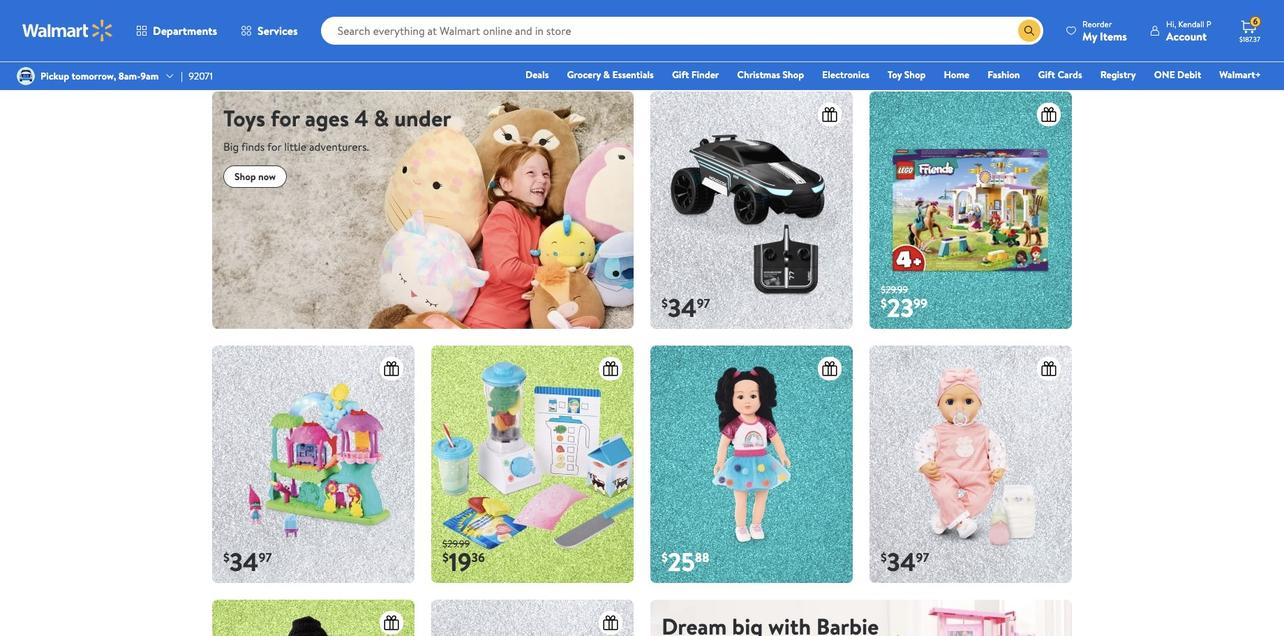 Task type: vqa. For each thing, say whether or not it's contained in the screenshot.
the 34 corresponding to the Imaginext Dreamworks Trolls Lights & Sounds Rainbow Treehouse Playset With Poppy, 7 Pieces image at the bottom left of page
yes



Task type: describe. For each thing, give the bounding box(es) containing it.
debit
[[1178, 68, 1202, 82]]

$187.37
[[1240, 34, 1261, 44]]

finder
[[692, 68, 719, 82]]

one debit
[[1155, 68, 1202, 82]]

shop for christmas shop
[[783, 68, 804, 82]]

one debit link
[[1148, 67, 1208, 82]]

$ 34
[[443, 36, 478, 71]]

cards
[[1058, 68, 1083, 82]]

$ inside $29.99 $ 19 36
[[443, 549, 449, 566]]

ages
[[305, 103, 349, 134]]

0 vertical spatial  image
[[17, 67, 35, 85]]

0 vertical spatial for
[[271, 103, 300, 134]]

pickup
[[40, 69, 69, 83]]

toy shop link
[[882, 67, 933, 82]]

grocery
[[567, 68, 601, 82]]

finds
[[241, 139, 265, 155]]

$ 25 88
[[662, 545, 710, 580]]

8am-
[[119, 69, 141, 83]]

4
[[355, 103, 369, 134]]

deals link
[[520, 67, 555, 82]]

shop now button
[[223, 166, 287, 188]]

p
[[1207, 18, 1212, 30]]

20
[[230, 36, 258, 71]]

items
[[1101, 28, 1128, 44]]

toys
[[223, 103, 265, 134]]

baby born my real baby doll annabell, blue eyes: realistic soft-bodied baby doll, kids ages 3+, sound effects, drinks & wets, mouth movements, cries tears, eyes open & close image
[[870, 346, 1073, 583]]

christmas shop link
[[731, 67, 811, 82]]

$ inside $ 25 88
[[662, 549, 668, 566]]

9am
[[141, 69, 159, 83]]

services button
[[229, 14, 310, 47]]

88
[[695, 549, 710, 566]]

gift for gift cards
[[1039, 68, 1056, 82]]

$29.99 for 19
[[443, 537, 470, 551]]

gift for gift finder
[[672, 68, 689, 82]]

44
[[258, 41, 274, 58]]

reorder
[[1083, 18, 1113, 30]]

melissa & doug smoothie maker blender set with play food - 22 pieces image
[[432, 346, 634, 583]]

christmas
[[738, 68, 781, 82]]

fashion
[[988, 68, 1021, 82]]

home
[[944, 68, 970, 82]]

toys for ages 4 & under big finds for little adventurers.
[[223, 103, 457, 155]]

deals
[[526, 68, 549, 82]]

lego friends horse training 41746 toddler building toy, great christmas gift for 4 year old girls and boys, includes 2 mini-dolls, stable, 2 horse characters and animal care accessories image
[[870, 92, 1073, 329]]

& inside toys for ages 4 & under big finds for little adventurers.
[[374, 103, 389, 134]]

electronics link
[[816, 67, 876, 82]]

services
[[258, 23, 298, 38]]

little
[[284, 139, 307, 155]]

toy shop
[[888, 68, 926, 82]]

kendall
[[1179, 18, 1205, 30]]

34 for baby born my real baby doll annabell, blue eyes: realistic soft-bodied baby doll, kids ages 3+, sound effects, drinks & wets, mouth movements, cries tears, eyes open & close image
[[887, 545, 917, 580]]

gift cards
[[1039, 68, 1083, 82]]

36
[[472, 549, 485, 566]]

adventurers.
[[309, 139, 369, 155]]

$ inside $ 34
[[443, 40, 449, 57]]

one
[[1155, 68, 1176, 82]]

23
[[887, 291, 914, 326]]

Search search field
[[321, 17, 1044, 45]]

97 for sharper image® stunt mongoose remote control glow racer car, 2.4 ghz wireless range, blue
[[697, 295, 711, 312]]

search icon image
[[1024, 25, 1036, 36]]

34 for imaginext dreamworks trolls lights & sounds rainbow treehouse playset with poppy, 7 pieces image
[[230, 545, 259, 580]]



Task type: locate. For each thing, give the bounding box(es) containing it.
registry
[[1101, 68, 1137, 82]]

0 horizontal spatial $ 34 97
[[223, 545, 272, 580]]

| 92071
[[181, 69, 213, 83]]

my life as quinn posable 18 inch doll, black hair, brown eyes image
[[651, 346, 853, 583]]

$29.99 $ 23 99
[[881, 283, 928, 326]]

0 horizontal spatial shop
[[235, 170, 256, 184]]

toy
[[888, 68, 902, 82]]

0 horizontal spatial $29.99
[[443, 537, 470, 551]]

 image
[[17, 67, 35, 85], [212, 92, 634, 329]]

34
[[449, 36, 478, 71], [668, 291, 697, 326], [230, 545, 259, 580], [887, 545, 917, 580]]

shop
[[783, 68, 804, 82], [905, 68, 926, 82], [235, 170, 256, 184]]

$29.99 inside $29.99 $ 19 36
[[443, 537, 470, 551]]

under
[[395, 103, 452, 134]]

1 horizontal spatial 97
[[697, 295, 711, 312]]

1 horizontal spatial &
[[604, 68, 610, 82]]

1 horizontal spatial $ 34 97
[[662, 291, 711, 326]]

25
[[668, 545, 695, 580]]

gift left finder
[[672, 68, 689, 82]]

$29.99 left 36
[[443, 537, 470, 551]]

walmart+ link
[[1214, 67, 1268, 82]]

hi, kendall p account
[[1167, 18, 1212, 44]]

big
[[223, 139, 239, 155]]

gift cards link
[[1032, 67, 1089, 82]]

1 horizontal spatial shop
[[783, 68, 804, 82]]

&
[[604, 68, 610, 82], [374, 103, 389, 134]]

0 horizontal spatial &
[[374, 103, 389, 134]]

97
[[697, 295, 711, 312], [259, 549, 272, 566], [917, 549, 930, 566]]

hi,
[[1167, 18, 1177, 30]]

& right grocery on the top of the page
[[604, 68, 610, 82]]

$ inside $29.99 $ 23 99
[[881, 295, 887, 312]]

1 vertical spatial &
[[374, 103, 389, 134]]

christmas shop
[[738, 68, 804, 82]]

reorder my items
[[1083, 18, 1128, 44]]

shop right toy
[[905, 68, 926, 82]]

2 gift from the left
[[1039, 68, 1056, 82]]

imaginext dreamworks trolls lights & sounds rainbow treehouse playset with poppy, 7 pieces image
[[212, 346, 415, 583]]

99
[[914, 295, 928, 312]]

gift finder
[[672, 68, 719, 82]]

shop for toy shop
[[905, 68, 926, 82]]

shop now
[[235, 170, 276, 184]]

for
[[271, 103, 300, 134], [267, 139, 282, 155]]

for left little
[[267, 139, 282, 155]]

0 vertical spatial &
[[604, 68, 610, 82]]

grocery & essentials
[[567, 68, 654, 82]]

2 horizontal spatial 97
[[917, 549, 930, 566]]

97 for baby born my real baby doll annabell, blue eyes: realistic soft-bodied baby doll, kids ages 3+, sound effects, drinks & wets, mouth movements, cries tears, eyes open & close image
[[917, 549, 930, 566]]

shop left now
[[235, 170, 256, 184]]

0 horizontal spatial  image
[[17, 67, 35, 85]]

gift
[[672, 68, 689, 82], [1039, 68, 1056, 82]]

6
[[1254, 16, 1258, 27]]

$ 34 97 for baby born my real baby doll annabell, blue eyes: realistic soft-bodied baby doll, kids ages 3+, sound effects, drinks & wets, mouth movements, cries tears, eyes open & close image
[[881, 545, 930, 580]]

1 vertical spatial for
[[267, 139, 282, 155]]

1 gift from the left
[[672, 68, 689, 82]]

departments
[[153, 23, 217, 38]]

$ 34 97 for imaginext dreamworks trolls lights & sounds rainbow treehouse playset with poppy, 7 pieces image
[[223, 545, 272, 580]]

walmart image
[[22, 20, 113, 42]]

$29.99 left 99
[[881, 283, 909, 297]]

$
[[443, 40, 449, 57], [223, 41, 230, 58], [662, 295, 668, 312], [881, 295, 887, 312], [223, 549, 230, 566], [443, 549, 449, 566], [662, 549, 668, 566], [881, 549, 887, 566]]

$ 20 44
[[223, 36, 274, 71]]

6 $187.37
[[1240, 16, 1261, 44]]

0 horizontal spatial gift
[[672, 68, 689, 82]]

1 vertical spatial $29.99
[[443, 537, 470, 551]]

$ 34 97
[[662, 291, 711, 326], [223, 545, 272, 580], [881, 545, 930, 580]]

$29.99
[[881, 283, 909, 297], [443, 537, 470, 551]]

92071
[[189, 69, 213, 83]]

departments button
[[124, 14, 229, 47]]

$ inside $ 20 44
[[223, 41, 230, 58]]

now
[[258, 170, 276, 184]]

for up little
[[271, 103, 300, 134]]

1 vertical spatial  image
[[212, 92, 634, 329]]

account
[[1167, 28, 1207, 44]]

sharper image® stunt mongoose remote control glow racer car, 2.4 ghz wireless range, blue image
[[651, 92, 853, 329]]

gift inside "link"
[[1039, 68, 1056, 82]]

shop inside button
[[235, 170, 256, 184]]

electronics
[[823, 68, 870, 82]]

|
[[181, 69, 183, 83]]

1 horizontal spatial  image
[[212, 92, 634, 329]]

19
[[449, 545, 472, 580]]

fashion link
[[982, 67, 1027, 82]]

shop right christmas
[[783, 68, 804, 82]]

gift left cards
[[1039, 68, 1056, 82]]

$29.99 inside $29.99 $ 23 99
[[881, 283, 909, 297]]

pickup tomorrow, 8am-9am
[[40, 69, 159, 83]]

2 horizontal spatial $ 34 97
[[881, 545, 930, 580]]

Walmart Site-Wide search field
[[321, 17, 1044, 45]]

registry link
[[1095, 67, 1143, 82]]

tomorrow,
[[72, 69, 116, 83]]

34 for sharper image® stunt mongoose remote control glow racer car, 2.4 ghz wireless range, blue
[[668, 291, 697, 326]]

2 horizontal spatial shop
[[905, 68, 926, 82]]

& right 4
[[374, 103, 389, 134]]

home link
[[938, 67, 976, 82]]

my
[[1083, 28, 1098, 44]]

$29.99 for 23
[[881, 283, 909, 297]]

$29.99 $ 19 36
[[443, 537, 485, 580]]

1 horizontal spatial gift
[[1039, 68, 1056, 82]]

1 horizontal spatial $29.99
[[881, 283, 909, 297]]

0 horizontal spatial 97
[[259, 549, 272, 566]]

$ 34 97 for sharper image® stunt mongoose remote control glow racer car, 2.4 ghz wireless range, blue
[[662, 291, 711, 326]]

97 for imaginext dreamworks trolls lights & sounds rainbow treehouse playset with poppy, 7 pieces image
[[259, 549, 272, 566]]

essentials
[[613, 68, 654, 82]]

walmart+
[[1220, 68, 1262, 82]]

grocery & essentials link
[[561, 67, 660, 82]]

0 vertical spatial $29.99
[[881, 283, 909, 297]]

gift finder link
[[666, 67, 726, 82]]



